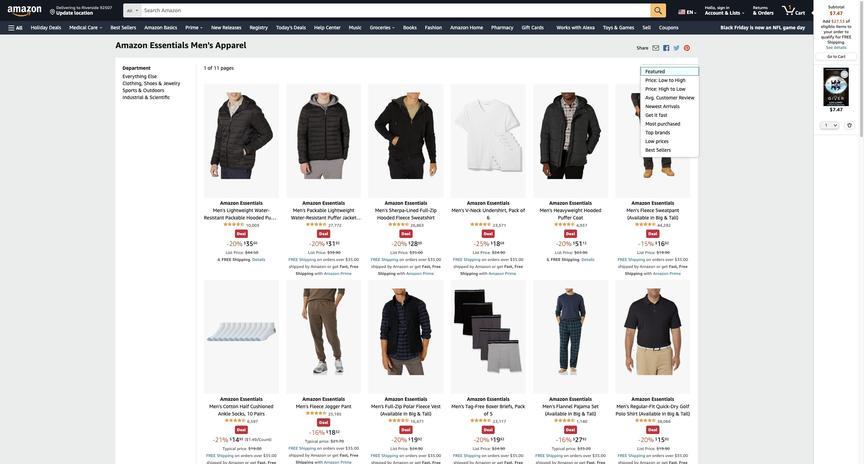 Task type: vqa. For each thing, say whether or not it's contained in the screenshot.
Amazon Essentials Men'S Flannel Pajama Set (Available In Big & Tall)
yes



Task type: describe. For each thing, give the bounding box(es) containing it.
shoes
[[144, 80, 157, 86]]

$35.00 for amazon essentials men's tag-free boxer briefs, pack of 5
[[510, 453, 524, 458]]

best inside best sellers 'link'
[[111, 24, 120, 30]]

fleece inside 'amazon essentials men's sherpa-lined full-zip hooded fleece sweatshirt'
[[396, 215, 410, 221]]

amazon essentials men's packable lightweight water-resistant puffer jacket (available in big & tall)
[[291, 200, 357, 228]]

pinterest image
[[684, 45, 690, 51]]

list for men's heavyweight hooded puffer coat
[[555, 250, 562, 255]]

$35.00 for amazon essentials men's fleece sweatpant (available in big & tall)
[[675, 257, 688, 262]]

registry
[[250, 24, 268, 30]]

amazon essentials men&#39;s sherpa-lined full-zip hooded fleece sweatshirt image
[[369, 84, 444, 188]]

avg. customer review link
[[641, 93, 699, 102]]

10,003
[[246, 223, 259, 228]]

on orders over $35.00 shipped by amazon or get for boxer
[[454, 453, 524, 465]]

industrial
[[123, 94, 144, 100]]

of inside the amazon essentials men's tag-free boxer briefs, pack of 5
[[484, 411, 489, 417]]

help center
[[314, 24, 341, 30]]

over for men's flannel pajama set (available in big & tall)
[[583, 453, 592, 458]]

shipped for amazon essentials men's full-zip polar fleece vest (available in big & tall)
[[371, 460, 386, 465]]

all inside button
[[16, 25, 23, 31]]

top brands link
[[641, 128, 699, 137]]

free for -15% $ 16 92
[[679, 264, 688, 269]]

1 vertical spatial high
[[659, 86, 669, 92]]

amazon essentials men&#39;s fleece jogger pant image
[[286, 280, 361, 384]]

tall) inside amazon essentials men's packable lightweight water-resistant puffer jacket (available in big & tall)
[[340, 222, 349, 228]]

amazon essentials men&#39;s flannel pajama set (available in big &amp; tall) image
[[533, 280, 608, 384]]

68
[[500, 241, 504, 245]]

amazon inside amazon essentials men's heavyweight hooded puffer coat
[[550, 200, 568, 206]]

amazon inside amazon essentials men's fleece jogger pant
[[303, 396, 321, 402]]

on for lined
[[400, 257, 404, 262]]

briefs,
[[500, 404, 514, 410]]

over for men's full-zip polar fleece vest (available in big & tall)
[[419, 453, 427, 458]]

0 horizontal spatial dropdown image
[[684, 68, 688, 71]]

1 horizontal spatial cart
[[838, 54, 846, 59]]

the giver movie tie-in edition: a newbery award winner (giver quartet, 1) image
[[818, 68, 856, 106]]

price: low to high link
[[641, 76, 699, 85]]

free for amazon essentials men's flannel pajama set (available in big & tall)
[[536, 453, 545, 458]]

holiday deals link
[[27, 23, 65, 32]]

puffer inside the amazon essentials men's lightweight water- resistant packable hooded puffer jacket
[[265, 215, 279, 221]]

all inside search field
[[127, 8, 132, 13]]

amazon essentials men&#39;s cotton half cushioned ankle socks, 10 pairs image
[[204, 280, 279, 384]]

free for -25% $ 18 68
[[515, 264, 523, 269]]

shipped for amazon essentials men's fleece sweatpant (available in big & tall)
[[618, 264, 633, 269]]

hooded inside amazon essentials men's heavyweight hooded puffer coat
[[584, 207, 602, 213]]

12
[[583, 241, 587, 245]]

newest
[[646, 103, 662, 109]]

toys & games
[[603, 24, 634, 30]]

on orders over $35.00 shipped by amazon or get for quick-
[[618, 453, 688, 465]]

free inside the amazon essentials men's tag-free boxer briefs, pack of 5
[[475, 404, 485, 410]]

amazon home
[[451, 24, 483, 30]]

purchased
[[658, 121, 681, 127]]

-21% $ 14 93 ($1.49/count)
[[213, 436, 272, 444]]

list box containing featured
[[640, 67, 699, 154]]

water- inside the amazon essentials men's lightweight water- resistant packable hooded puffer jacket
[[255, 207, 270, 213]]

most
[[646, 121, 657, 127]]

best sellers link inside list box
[[641, 146, 699, 154]]

pant
[[341, 404, 352, 410]]

free for -20% $ 28 00
[[432, 264, 441, 269]]

to right order
[[845, 29, 849, 34]]

to down featured link
[[669, 77, 674, 83]]

4,937
[[577, 223, 587, 228]]

by for amazon essentials men's v-neck undershirt, pack of 6
[[470, 264, 474, 269]]

amazon inside the amazon essentials men's lightweight water- resistant packable hooded puffer jacket
[[220, 200, 239, 206]]

in inside amazon essentials men's full-zip polar fleece vest (available in big & tall)
[[404, 411, 408, 417]]

amazon inside 'amazon essentials men's sherpa-lined full-zip hooded fleece sweatshirt'
[[385, 200, 404, 206]]

sellers inside featured price: low to high price: high to low avg. customer review newest arrivals get it fast most purchased top brands low prices best sellers
[[657, 147, 671, 153]]

or for full-
[[410, 264, 414, 269]]

16% for 27
[[559, 436, 572, 444]]

price: for amazon essentials men's regular-fit quick-dry golf polo shirt (available in big & tall)
[[645, 446, 656, 452]]

amazon essentials men's full-zip polar fleece vest (available in big & tall)
[[371, 396, 441, 417]]

28
[[411, 240, 418, 248]]

heavyweight
[[554, 207, 583, 213]]

pharmacy link
[[487, 23, 518, 32]]

free for -16% $ 18 32
[[350, 453, 359, 458]]

toys & games link
[[599, 23, 639, 32]]

tall) inside amazon essentials men's fleece sweatpant (available in big & tall)
[[669, 215, 679, 221]]

registry link
[[246, 23, 272, 32]]

20% for full-
[[394, 240, 407, 248]]

92 for in
[[418, 437, 422, 441]]

or for (available
[[657, 264, 661, 269]]

on orders over $35.00 shipped by amazon or get for full-
[[371, 257, 441, 269]]

0 horizontal spatial price:
[[237, 446, 247, 452]]

amazon essentials men's sherpa-lined full-zip hooded fleece sweatshirt
[[375, 200, 437, 221]]

19 for 5
[[493, 436, 500, 444]]

typical for 18
[[305, 439, 318, 444]]

92 for (available
[[336, 241, 340, 245]]

& inside amazon essentials men's full-zip polar fleece vest (available in big & tall)
[[417, 411, 421, 417]]

essentials for amazon essentials men's cotton half cushioned ankle socks, 10 pairs
[[240, 396, 263, 402]]

- for men's tag-free boxer briefs, pack of 5
[[474, 436, 476, 444]]

$35.00 for amazon essentials men's cotton half cushioned ankle socks, 10 pairs
[[263, 453, 277, 458]]

free for amazon essentials men's sherpa-lined full-zip hooded fleece sweatshirt
[[371, 257, 380, 262]]

cushioned
[[250, 404, 274, 410]]

15%
[[641, 240, 654, 248]]

packable inside the amazon essentials men's lightweight water- resistant packable hooded puffer jacket
[[225, 215, 245, 221]]

coupons
[[659, 24, 679, 30]]

& inside amazon essentials men's flannel pajama set (available in big & tall)
[[582, 411, 586, 417]]

big inside amazon essentials men's flannel pajama set (available in big & tall)
[[574, 411, 581, 417]]

details
[[834, 45, 847, 50]]

list for men's sherpa-lined full-zip hooded fleece sweatshirt
[[391, 250, 397, 255]]

game
[[783, 24, 796, 30]]

update
[[56, 10, 73, 16]]

$ for men's regular-fit quick-dry golf polo shirt (available in big & tall)
[[656, 437, 658, 441]]

on for lightweight
[[317, 257, 322, 262]]

list for men's lightweight water- resistant packable hooded puffer jacket
[[226, 250, 233, 255]]

men's for amazon essentials men's cotton half cushioned ankle socks, 10 pairs
[[209, 404, 222, 410]]

$ inside -21% $ 14 93 ($1.49/count)
[[230, 437, 232, 441]]

deal for pajama
[[566, 427, 575, 433]]

featured option
[[640, 67, 699, 76]]

amazon essentials men&#39;s tag-free boxer briefs, pack of 5 image
[[451, 280, 526, 384]]

on for neck
[[482, 257, 487, 262]]

fleece inside amazon essentials men's fleece sweatpant (available in big & tall)
[[641, 207, 655, 213]]

amazon inside heading
[[116, 40, 148, 50]]

11
[[214, 65, 219, 71]]

(available inside amazon essentials men's packable lightweight water-resistant puffer jacket (available in big & tall)
[[298, 222, 320, 228]]

men's fleece jogger pant link
[[296, 404, 352, 410]]

5
[[490, 411, 493, 417]]

price: for amazon essentials men's v-neck undershirt, pack of 6
[[481, 250, 491, 255]]

full- inside amazon essentials men's full-zip polar fleece vest (available in big & tall)
[[385, 404, 395, 410]]

- left 14
[[213, 436, 215, 444]]

medical care link
[[65, 23, 106, 32]]

fleece inside amazon essentials men's full-zip polar fleece vest (available in big & tall)
[[416, 404, 430, 410]]

on for fit
[[647, 453, 651, 458]]

toys
[[603, 24, 613, 30]]

go to cart link
[[816, 53, 857, 60]]

$ for men's v-neck undershirt, pack of 6
[[491, 241, 493, 245]]

51
[[575, 240, 583, 248]]

amazon essentials men's tag-free boxer briefs, pack of 5
[[452, 396, 525, 417]]

gift cards link
[[518, 23, 553, 32]]

boxer
[[486, 404, 499, 410]]

sort by: featured
[[645, 67, 681, 73]]

featured inside featured price: low to high price: high to low avg. customer review newest arrivals get it fast most purchased top brands low prices best sellers
[[646, 68, 665, 74]]

free shipping link for men's tag-free boxer briefs, pack of 5
[[453, 453, 481, 458]]

coupons link
[[655, 23, 683, 32]]

men's for amazon essentials men's lightweight water- resistant packable hooded puffer jacket
[[213, 207, 226, 213]]

20% for polar
[[394, 436, 407, 444]]

1 vertical spatial 1
[[204, 65, 206, 71]]

apparel
[[215, 40, 247, 50]]

& inside amazon essentials men's packable lightweight water-resistant puffer jacket (available in big & tall)
[[335, 222, 339, 228]]

works
[[557, 24, 571, 30]]

details link for 35
[[252, 257, 265, 262]]

1 vertical spatial low
[[677, 86, 686, 92]]

0 horizontal spatial typical
[[223, 446, 236, 452]]

gift cards
[[522, 24, 544, 30]]

& free shipping . details for 35
[[218, 257, 265, 262]]

& inside amazon essentials men's regular-fit quick-dry golf polo shirt (available in big & tall)
[[676, 411, 680, 417]]

in inside amazon essentials men's fleece sweatpant (available in big & tall)
[[651, 215, 655, 221]]

0 horizontal spatial cart
[[796, 10, 805, 16]]

quick-
[[656, 404, 671, 410]]

puffer inside amazon essentials men's packable lightweight water-resistant puffer jacket (available in big & tall)
[[328, 215, 341, 221]]

amazon essentials men's fleece sweatpant (available in big & tall)
[[627, 200, 680, 221]]

men's heavyweight hooded puffer coat link
[[540, 207, 602, 221]]

essentials for amazon essentials men's fleece jogger pant
[[322, 396, 345, 402]]

pairs
[[254, 411, 265, 417]]

92 for &
[[583, 437, 587, 441]]

shipping.
[[828, 39, 846, 45]]

$ for men's flannel pajama set (available in big & tall)
[[573, 437, 575, 441]]

- for men's lightweight water- resistant packable hooded puffer jacket
[[227, 240, 229, 248]]

essentials for amazon essentials men's packable lightweight water-resistant puffer jacket (available in big & tall)
[[322, 200, 345, 206]]

- for men's fleece jogger pant
[[309, 429, 312, 437]]

$19.90 for 15
[[657, 446, 670, 452]]

full- inside 'amazon essentials men's sherpa-lined full-zip hooded fleece sweatshirt'
[[420, 207, 430, 213]]

amazon prime link for 16
[[653, 271, 681, 276]]

neck
[[471, 207, 481, 213]]

works with alexa link
[[553, 23, 599, 32]]

6
[[487, 215, 490, 221]]

half
[[240, 404, 249, 410]]

$44.50
[[245, 250, 258, 255]]

returns & orders
[[753, 5, 774, 16]]

men's for amazon essentials men's tag-free boxer briefs, pack of 5
[[452, 404, 464, 410]]

$7.47 inside subtotal $7.47
[[830, 10, 843, 16]]

essentials for amazon essentials men's lightweight water- resistant packable hooded puffer jacket
[[240, 200, 263, 206]]

price: for 27
[[566, 446, 577, 452]]

(available inside amazon essentials men's full-zip polar fleece vest (available in big & tall)
[[381, 411, 402, 417]]

amazon essentials men&#39;s heavyweight hooded puffer coat image
[[533, 84, 608, 188]]

undershirt,
[[483, 207, 508, 213]]

price: for amazon essentials men's packable lightweight water-resistant puffer jacket (available in big & tall)
[[316, 250, 326, 255]]

$ for men's fleece jogger pant
[[326, 430, 328, 434]]

hello, sign in
[[705, 5, 730, 10]]

of eligible items to your order to qualify for free shipping.
[[821, 19, 852, 45]]

water- inside amazon essentials men's packable lightweight water-resistant puffer jacket (available in big & tall)
[[291, 215, 306, 221]]

prime for 18
[[505, 271, 516, 276]]

on orders over $35.00 shipped by amazon or get for water-
[[289, 257, 359, 269]]

tall) inside amazon essentials men's flannel pajama set (available in big & tall)
[[587, 411, 596, 417]]

with amazon prime for 28
[[396, 271, 434, 276]]

$ for men's tag-free boxer briefs, pack of 5
[[491, 437, 493, 441]]

amazon inside amazon essentials men's fleece sweatpant (available in big & tall)
[[632, 200, 651, 206]]

prime inside navigation navigation
[[186, 24, 199, 30]]

with for 28
[[397, 271, 405, 276]]

0 vertical spatial 1
[[789, 4, 792, 11]]

items
[[836, 24, 847, 29]]

free shipping link for men's v-neck undershirt, pack of 6
[[453, 257, 481, 262]]

amazon essentials men's fleece jogger pant
[[296, 396, 352, 410]]

get for men's full-zip polar fleece vest (available in big & tall)
[[415, 460, 421, 465]]

is
[[750, 24, 754, 30]]

$19.90 for 16
[[657, 250, 670, 255]]

list price: $39.90
[[308, 250, 341, 255]]

on for pajama
[[564, 453, 569, 458]]

amazon inside amazon essentials men's cotton half cushioned ankle socks, 10 pairs
[[220, 396, 239, 402]]

typical price: $33.20
[[552, 446, 591, 452]]

newest arrivals link
[[641, 102, 699, 111]]

price: for amazon essentials men's full-zip polar fleece vest (available in big & tall)
[[398, 446, 409, 452]]

2 $7.47 from the top
[[830, 106, 843, 112]]

to down price: low to high "link"
[[671, 86, 675, 92]]

23,117
[[493, 419, 506, 424]]

delete image
[[847, 123, 852, 127]]

riverside
[[82, 5, 99, 10]]

regular-
[[631, 404, 650, 410]]

big inside amazon essentials men's fleece sweatpant (available in big & tall)
[[656, 215, 663, 221]]

pages
[[221, 65, 234, 71]]

& inside "link"
[[615, 24, 618, 30]]

in inside amazon essentials men's flannel pajama set (available in big & tall)
[[568, 411, 572, 417]]

with inside "link"
[[572, 24, 582, 30]]

men's packable lightweight water-resistant puffer jacket (available in big & tall) link
[[291, 207, 362, 228]]

men's fleece sweatpant (available in big & tall) link
[[627, 207, 680, 221]]

shipped for amazon essentials men's sherpa-lined full-zip hooded fleece sweatshirt
[[371, 264, 386, 269]]

tall) inside amazon essentials men's full-zip polar fleece vest (available in big & tall)
[[422, 411, 432, 417]]

men's for amazon essentials men's full-zip polar fleece vest (available in big & tall)
[[371, 404, 384, 410]]

2 vertical spatial 1
[[825, 123, 828, 127]]

free for amazon essentials men's regular-fit quick-dry golf polo shirt (available in big & tall)
[[618, 453, 627, 458]]

now
[[755, 24, 765, 30]]

with amazon prime for 16
[[643, 271, 681, 276]]

of left 11
[[208, 65, 212, 71]]

details for 35
[[252, 257, 265, 262]]

featured link
[[641, 67, 699, 76]]

zip inside amazon essentials men's full-zip polar fleece vest (available in big & tall)
[[395, 404, 402, 410]]

free shipping link for men's flannel pajama set (available in big & tall)
[[536, 453, 563, 458]]

with amazon prime for 31
[[314, 271, 352, 276]]

fit
[[650, 404, 655, 410]]

in inside navigation navigation
[[726, 5, 730, 10]]

go to cart
[[828, 54, 846, 59]]

amazon home link
[[446, 23, 487, 32]]

jacket inside amazon essentials men's packable lightweight water-resistant puffer jacket (available in big & tall)
[[343, 215, 357, 221]]

(available inside amazon essentials men's flannel pajama set (available in big & tall)
[[545, 411, 567, 417]]

deal for sweatpant
[[649, 231, 658, 236]]

free shipping link for men's fleece jogger pant
[[289, 446, 316, 451]]

free shipping link for men's full-zip polar fleece vest (available in big & tall)
[[371, 453, 398, 458]]

tag-
[[466, 404, 475, 410]]

today's deals link
[[272, 23, 310, 32]]

93
[[239, 437, 243, 441]]

essentials for amazon essentials men's sherpa-lined full-zip hooded fleece sweatshirt
[[405, 200, 427, 206]]

sherpa-
[[389, 207, 407, 213]]

else
[[148, 73, 157, 79]]

to inside delivering to riverside 92507 update location
[[77, 5, 81, 10]]

sellers inside 'link'
[[121, 24, 136, 30]]

it
[[655, 112, 658, 118]]

zip inside 'amazon essentials men's sherpa-lined full-zip hooded fleece sweatshirt'
[[430, 207, 437, 213]]

polar
[[403, 404, 415, 410]]

orders for (available
[[653, 257, 665, 262]]

deals for holiday deals
[[49, 24, 61, 30]]

fast, free shipping for -20% $ 31 92
[[296, 264, 359, 276]]

add $27.53
[[823, 19, 846, 24]]

navigation navigation
[[0, 0, 860, 465]]



Task type: locate. For each thing, give the bounding box(es) containing it.
1 horizontal spatial jacket
[[343, 215, 357, 221]]

$19.90 down 15
[[657, 446, 670, 452]]

1 vertical spatial 18
[[328, 429, 336, 437]]

lists
[[730, 10, 740, 16]]

1 horizontal spatial price:
[[319, 439, 330, 444]]

full- up sweatshirt
[[420, 207, 430, 213]]

hooded inside the amazon essentials men's lightweight water- resistant packable hooded puffer jacket
[[247, 215, 264, 221]]

0 vertical spatial packable
[[307, 207, 327, 213]]

fast, free shipping for -15% $ 16 92
[[625, 264, 688, 276]]

brands
[[655, 130, 670, 136]]

free shipping for men's fleece jogger pant
[[289, 446, 316, 451]]

pharmacy
[[492, 24, 514, 30]]

0 horizontal spatial zip
[[395, 404, 402, 410]]

pack inside amazon essentials men's v-neck undershirt, pack of 6
[[509, 207, 519, 213]]

1 horizontal spatial sellers
[[657, 147, 671, 153]]

19 down the 16,471
[[411, 436, 418, 444]]

amazon prime link
[[324, 271, 352, 276], [406, 271, 434, 276], [489, 271, 516, 276], [653, 271, 681, 276]]

2 horizontal spatial hooded
[[584, 207, 602, 213]]

men's cotton half cushioned ankle socks, 10 pairs link
[[209, 404, 274, 417]]

1 horizontal spatial details
[[582, 257, 595, 262]]

with down list price: $39.90
[[315, 271, 323, 276]]

All search field
[[123, 3, 666, 18]]

& free shipping . details down list price: $63.90
[[547, 257, 595, 262]]

list price: $24.90 down 23,117
[[473, 446, 505, 452]]

over down the 16,471
[[419, 453, 427, 458]]

over down 68
[[501, 257, 509, 262]]

4 amazon prime link from the left
[[653, 271, 681, 276]]

-20% $ 28 00
[[392, 240, 422, 248]]

2 deals from the left
[[294, 24, 306, 30]]

92 inside -20% $ 31 92
[[336, 241, 340, 245]]

men's for amazon essentials men's regular-fit quick-dry golf polo shirt (available in big & tall)
[[617, 404, 629, 410]]

19 for in
[[411, 436, 418, 444]]

prime for 16
[[670, 271, 681, 276]]

amazon prime link for 28
[[406, 271, 434, 276]]

free for amazon essentials men's packable lightweight water-resistant puffer jacket (available in big & tall)
[[289, 257, 298, 262]]

deal up -20% $ 35 60
[[237, 231, 246, 236]]

essentials up lined
[[405, 200, 427, 206]]

packable up -20% $ 31 92
[[307, 207, 327, 213]]

essentials for amazon essentials men's full-zip polar fleece vest (available in big & tall)
[[405, 396, 427, 402]]

&
[[725, 10, 729, 16], [753, 10, 757, 16], [615, 24, 618, 30], [158, 80, 162, 86], [138, 87, 142, 93], [145, 94, 148, 100], [664, 215, 668, 221], [335, 222, 339, 228], [218, 257, 221, 262], [547, 257, 550, 262], [417, 411, 421, 417], [582, 411, 586, 417], [676, 411, 680, 417]]

- for men's regular-fit quick-dry golf polo shirt (available in big & tall)
[[639, 436, 641, 444]]

orders down the typical price: $33.20
[[570, 453, 582, 458]]

None submit
[[651, 3, 666, 17], [845, 122, 855, 129], [651, 3, 666, 17], [845, 122, 855, 129]]

1 horizontal spatial best
[[646, 147, 655, 153]]

2 details link from the left
[[582, 257, 595, 262]]

fast, for -15% $ 16 92
[[669, 264, 678, 269]]

orders down list price: $35.00
[[406, 257, 418, 262]]

0 horizontal spatial 19
[[411, 436, 418, 444]]

all down amazon image
[[16, 25, 23, 31]]

today's deals
[[276, 24, 306, 30]]

1 vertical spatial $19.90
[[657, 446, 670, 452]]

0 vertical spatial water-
[[255, 207, 270, 213]]

price: for amazon essentials men's sherpa-lined full-zip hooded fleece sweatshirt
[[398, 250, 409, 255]]

Search Amazon text field
[[141, 4, 651, 17]]

92 inside -15% $ 16 92
[[665, 241, 669, 245]]

best inside featured price: low to high price: high to low avg. customer review newest arrivals get it fast most purchased top brands low prices best sellers
[[646, 147, 655, 153]]

with amazon prime down -25% $ 18 68
[[478, 271, 516, 276]]

or for cushioned
[[245, 460, 249, 465]]

amazon image
[[8, 6, 42, 17]]

-16% $ 18 32
[[309, 429, 340, 437]]

with amazon prime down list price: $35.00
[[396, 271, 434, 276]]

38,066
[[658, 419, 671, 424]]

list price: $24.90 for of
[[473, 446, 505, 452]]

1 list price: $19.90 from the top
[[638, 250, 670, 255]]

fast, free shipping
[[296, 264, 359, 276], [378, 264, 441, 276], [461, 264, 523, 276], [625, 264, 688, 276], [296, 453, 359, 465]]

2 puffer from the left
[[328, 215, 341, 221]]

books
[[403, 24, 417, 30]]

0 horizontal spatial jacket
[[235, 222, 248, 228]]

free shipping
[[289, 257, 316, 262], [371, 257, 398, 262], [453, 257, 481, 262], [618, 257, 645, 262], [289, 446, 316, 451], [206, 453, 234, 458], [371, 453, 398, 458], [453, 453, 481, 458], [536, 453, 563, 458], [618, 453, 645, 458]]

16% for 18
[[312, 429, 325, 437]]

0 horizontal spatial 16%
[[312, 429, 325, 437]]

men's for amazon essentials men's heavyweight hooded puffer coat
[[540, 207, 553, 213]]

92 down 44,292
[[665, 241, 669, 245]]

sort
[[645, 67, 654, 73]]

list for men's fleece sweatpant (available in big & tall)
[[638, 250, 644, 255]]

1 details link from the left
[[252, 257, 265, 262]]

essentials inside heading
[[150, 40, 189, 50]]

& inside returns & orders
[[753, 10, 757, 16]]

price: for 18
[[319, 439, 330, 444]]

0 vertical spatial pack
[[509, 207, 519, 213]]

0 horizontal spatial sellers
[[121, 24, 136, 30]]

puffer inside amazon essentials men's heavyweight hooded puffer coat
[[558, 215, 572, 221]]

men's for amazon essentials men's sherpa-lined full-zip hooded fleece sweatshirt
[[375, 207, 388, 213]]

$ right "15%"
[[656, 241, 658, 245]]

1 details from the left
[[252, 257, 265, 262]]

1 deals from the left
[[49, 24, 61, 30]]

18 up '$21.70'
[[328, 429, 336, 437]]

1 horizontal spatial 16%
[[559, 436, 572, 444]]

deal up -16% $ 18 32
[[319, 420, 328, 425]]

$ down men's full-zip polar fleece vest (available in big & tall) link
[[409, 437, 411, 441]]

price: for amazon essentials men's heavyweight hooded puffer coat
[[563, 250, 573, 255]]

deal up -20% $ 51 12
[[566, 231, 575, 236]]

essentials inside amazon essentials men's full-zip polar fleece vest (available in big & tall)
[[405, 396, 427, 402]]

1 horizontal spatial hooded
[[377, 215, 395, 221]]

deals
[[49, 24, 61, 30], [294, 24, 306, 30]]

2 horizontal spatial 1
[[825, 123, 828, 127]]

fast, free shipping down typical price: $21.70 at left
[[296, 453, 359, 465]]

amazon inside amazon essentials men's packable lightweight water-resistant puffer jacket (available in big & tall)
[[303, 200, 321, 206]]

1 19 from the left
[[411, 436, 418, 444]]

orders down typical price: $21.70 at left
[[323, 446, 335, 451]]

list for men's packable lightweight water-resistant puffer jacket (available in big & tall)
[[308, 250, 315, 255]]

0 horizontal spatial hooded
[[247, 215, 264, 221]]

get for men's fleece jogger pant
[[332, 453, 339, 458]]

amazon prime link down 68
[[489, 271, 516, 276]]

top
[[646, 130, 654, 136]]

0 horizontal spatial resistant
[[204, 215, 224, 221]]

1 horizontal spatial packable
[[307, 207, 327, 213]]

essentials up quick- at the right of page
[[652, 396, 674, 402]]

free inside the of eligible items to your order to qualify for free shipping.
[[842, 34, 852, 39]]

deal up -15% $ 16 92
[[649, 231, 658, 236]]

0 vertical spatial low
[[659, 77, 668, 83]]

2 horizontal spatial low
[[677, 86, 686, 92]]

- for men's flannel pajama set (available in big & tall)
[[556, 436, 559, 444]]

to right items
[[848, 24, 852, 29]]

0 vertical spatial cart
[[796, 10, 805, 16]]

2 vertical spatial low
[[646, 138, 655, 144]]

0 vertical spatial $19.90
[[657, 250, 670, 255]]

. down $63.90
[[580, 257, 581, 262]]

water-
[[255, 207, 270, 213], [291, 215, 306, 221]]

0 horizontal spatial 18
[[328, 429, 336, 437]]

free shipping for men's regular-fit quick-dry golf polo shirt (available in big & tall)
[[618, 453, 645, 458]]

dropdown image
[[684, 68, 688, 71], [834, 124, 838, 127]]

2 with amazon prime from the left
[[396, 271, 434, 276]]

- for men's heavyweight hooded puffer coat
[[556, 240, 559, 248]]

men's inside amazon essentials men's fleece sweatpant (available in big & tall)
[[627, 207, 639, 213]]

amazon inside amazon essentials men's regular-fit quick-dry golf polo shirt (available in big & tall)
[[632, 396, 651, 402]]

or for set
[[574, 460, 578, 465]]

- down men's full-zip polar fleece vest (available in big & tall) link
[[392, 436, 394, 444]]

1 horizontal spatial lightweight
[[328, 207, 355, 213]]

hooded
[[584, 207, 602, 213], [247, 215, 264, 221], [377, 215, 395, 221]]

cart up the day
[[796, 10, 805, 16]]

all up best sellers
[[127, 8, 132, 13]]

$ inside -20% $ 31 92
[[326, 241, 328, 245]]

1 horizontal spatial deals
[[294, 24, 306, 30]]

price:
[[319, 439, 330, 444], [237, 446, 247, 452], [566, 446, 577, 452]]

over down '$21.70'
[[336, 446, 345, 451]]

1 vertical spatial cart
[[838, 54, 846, 59]]

men's inside heading
[[191, 40, 213, 50]]

20% for water-
[[312, 240, 325, 248]]

essentials inside amazon essentials men's fleece jogger pant
[[322, 396, 345, 402]]

fast, for -16% $ 18 32
[[340, 453, 349, 458]]

share
[[637, 45, 650, 51]]

lightweight
[[227, 207, 253, 213], [328, 207, 355, 213]]

groceries
[[370, 24, 391, 30]]

hooded inside 'amazon essentials men's sherpa-lined full-zip hooded fleece sweatshirt'
[[377, 215, 395, 221]]

25,185
[[328, 412, 342, 417]]

all
[[127, 8, 132, 13], [16, 25, 23, 31]]

by for amazon essentials men's fleece jogger pant
[[305, 453, 310, 458]]

or for quick-
[[657, 460, 661, 465]]

amazon essentials men&#39;s full-zip polar fleece vest (available in big &amp; tall) image
[[369, 280, 444, 384]]

men's inside amazon essentials men's heavyweight hooded puffer coat
[[540, 207, 553, 213]]

$ inside -15% $ 16 92
[[656, 241, 658, 245]]

sellers down prices
[[657, 147, 671, 153]]

lightweight up 27,772
[[328, 207, 355, 213]]

best sellers link
[[106, 23, 140, 32], [641, 146, 699, 154]]

0 horizontal spatial packable
[[225, 215, 245, 221]]

1 horizontal spatial full-
[[420, 207, 430, 213]]

essentials inside amazon essentials men's v-neck undershirt, pack of 6
[[487, 200, 510, 206]]

center
[[326, 24, 341, 30]]

$19.00
[[248, 446, 262, 452]]

in inside amazon essentials men's regular-fit quick-dry golf polo shirt (available in big & tall)
[[662, 411, 666, 417]]

games
[[619, 24, 634, 30]]

$ inside -16% $ 18 32
[[326, 430, 328, 434]]

holiday deals
[[31, 24, 61, 30]]

1,140
[[577, 419, 587, 424]]

orders for full-
[[406, 257, 418, 262]]

1 puffer from the left
[[265, 215, 279, 221]]

of right $27.53
[[846, 19, 850, 24]]

over for men's packable lightweight water-resistant puffer jacket (available in big & tall)
[[336, 257, 345, 262]]

essentials inside amazon essentials men's packable lightweight water-resistant puffer jacket (available in big & tall)
[[322, 200, 345, 206]]

facebook image
[[664, 45, 670, 51]]

of inside the of eligible items to your order to qualify for free shipping.
[[846, 19, 850, 24]]

resistant inside amazon essentials men's packable lightweight water-resistant puffer jacket (available in big & tall)
[[306, 215, 326, 221]]

0 horizontal spatial details
[[252, 257, 265, 262]]

email image
[[653, 45, 659, 51]]

3 with amazon prime from the left
[[478, 271, 516, 276]]

tall) inside amazon essentials men's regular-fit quick-dry golf polo shirt (available in big & tall)
[[681, 411, 690, 417]]

big inside amazon essentials men's packable lightweight water-resistant puffer jacket (available in big & tall)
[[327, 222, 334, 228]]

account
[[705, 10, 724, 16]]

0 vertical spatial dropdown image
[[684, 68, 688, 71]]

1 lightweight from the left
[[227, 207, 253, 213]]

$19.90 down 16
[[657, 250, 670, 255]]

$24.90 for of
[[492, 446, 505, 452]]

1 horizontal spatial -20% $ 19 92
[[474, 436, 504, 444]]

lightweight up 10,003
[[227, 207, 253, 213]]

& free shipping . details for 51
[[547, 257, 595, 262]]

men's inside the amazon essentials men's lightweight water- resistant packable hooded puffer jacket
[[213, 207, 226, 213]]

new releases
[[211, 24, 241, 30]]

(available inside amazon essentials men's regular-fit quick-dry golf polo shirt (available in big & tall)
[[639, 411, 661, 417]]

- up list price: $35.00
[[392, 240, 394, 248]]

$ right "25%"
[[491, 241, 493, 245]]

low prices link
[[641, 137, 699, 146]]

fleece left vest
[[416, 404, 430, 410]]

free shipping for men's sherpa-lined full-zip hooded fleece sweatshirt
[[371, 257, 398, 262]]

1 vertical spatial zip
[[395, 404, 402, 410]]

$ inside -20% $ 28 00
[[409, 241, 411, 245]]

free for amazon essentials men's v-neck undershirt, pack of 6
[[453, 257, 463, 262]]

get for men's packable lightweight water-resistant puffer jacket (available in big & tall)
[[332, 264, 339, 269]]

best sellers
[[111, 24, 136, 30]]

fast, for -25% $ 18 68
[[505, 264, 514, 269]]

twitter image
[[674, 45, 680, 51]]

men's inside amazon essentials men's cotton half cushioned ankle socks, 10 pairs
[[209, 404, 222, 410]]

3 puffer from the left
[[558, 215, 572, 221]]

1 vertical spatial list price: $19.90
[[638, 446, 670, 452]]

list box
[[640, 67, 699, 154]]

-20% $ 19 92 for in
[[392, 436, 422, 444]]

0 vertical spatial 18
[[493, 240, 500, 248]]

alexa
[[583, 24, 595, 30]]

20% for boxer
[[476, 436, 490, 444]]

over for men's fleece sweatpant (available in big & tall)
[[666, 257, 674, 262]]

$35.00 for amazon essentials men's flannel pajama set (available in big & tall)
[[593, 453, 606, 458]]

1 vertical spatial $7.47
[[830, 106, 843, 112]]

shirt
[[627, 411, 638, 417]]

19
[[411, 436, 418, 444], [493, 436, 500, 444]]

$ for men's packable lightweight water-resistant puffer jacket (available in big & tall)
[[326, 241, 328, 245]]

with amazon prime down $39.90
[[314, 271, 352, 276]]

$
[[244, 241, 246, 245], [326, 241, 328, 245], [409, 241, 411, 245], [491, 241, 493, 245], [573, 241, 575, 245], [656, 241, 658, 245], [326, 430, 328, 434], [230, 437, 232, 441], [409, 437, 411, 441], [491, 437, 493, 441], [573, 437, 575, 441], [656, 437, 658, 441]]

2 details from the left
[[582, 257, 595, 262]]

1 horizontal spatial resistant
[[306, 215, 326, 221]]

essentials up men's lightweight water- resistant packable hooded puffer jacket link
[[240, 200, 263, 206]]

shipped for amazon essentials men's regular-fit quick-dry golf polo shirt (available in big & tall)
[[618, 460, 633, 465]]

best sellers link down prices
[[641, 146, 699, 154]]

amazon prime link down list price: $35.00
[[406, 271, 434, 276]]

in down polar
[[404, 411, 408, 417]]

fast, free shipping down -15% $ 16 92
[[625, 264, 688, 276]]

1 horizontal spatial zip
[[430, 207, 437, 213]]

amazon essentials men's apparel
[[116, 40, 247, 50]]

or for water-
[[327, 264, 331, 269]]

best sellers link inside navigation navigation
[[106, 23, 140, 32]]

$35.00 for amazon essentials men's fleece jogger pant
[[346, 446, 359, 451]]

1 amazon prime link from the left
[[324, 271, 352, 276]]

0 horizontal spatial & free shipping . details
[[218, 257, 265, 262]]

get for men's v-neck undershirt, pack of 6
[[497, 264, 503, 269]]

friday
[[735, 24, 749, 30]]

15
[[658, 436, 665, 444]]

0 vertical spatial high
[[675, 77, 686, 83]]

20% up list price: $63.90
[[559, 240, 572, 248]]

dropdown image inside navigation navigation
[[834, 124, 838, 127]]

1 vertical spatial all
[[16, 25, 23, 31]]

2 $19.90 from the top
[[657, 446, 670, 452]]

$ inside -20% $ 15 92
[[656, 437, 658, 441]]

lightweight inside the amazon essentials men's lightweight water- resistant packable hooded puffer jacket
[[227, 207, 253, 213]]

big
[[656, 215, 663, 221], [327, 222, 334, 228], [409, 411, 416, 417], [574, 411, 581, 417], [668, 411, 675, 417]]

essentials inside amazon essentials men's regular-fit quick-dry golf polo shirt (available in big & tall)
[[652, 396, 674, 402]]

$ up list price: $39.90
[[326, 241, 328, 245]]

1 vertical spatial best sellers link
[[641, 146, 699, 154]]

list price: $19.90
[[638, 250, 670, 255], [638, 446, 670, 452]]

over for men's sherpa-lined full-zip hooded fleece sweatshirt
[[419, 257, 427, 262]]

men's inside 'amazon essentials men's sherpa-lined full-zip hooded fleece sweatshirt'
[[375, 207, 388, 213]]

amazon essentials men's lightweight water- resistant packable hooded puffer jacket
[[204, 200, 279, 228]]

resistant inside the amazon essentials men's lightweight water- resistant packable hooded puffer jacket
[[204, 215, 224, 221]]

1 horizontal spatial best sellers link
[[641, 146, 699, 154]]

amazon essentials men&#39;s packable lightweight water-resistant puffer jacket (available in big &amp; tall) image
[[286, 84, 361, 188]]

1 horizontal spatial 1
[[789, 4, 792, 11]]

resistant
[[204, 215, 224, 221], [306, 215, 326, 221]]

2 list price: $19.90 from the top
[[638, 446, 670, 452]]

$ inside -25% $ 18 68
[[491, 241, 493, 245]]

deal for fit
[[649, 427, 658, 433]]

1 . from the left
[[250, 257, 251, 262]]

zip left polar
[[395, 404, 402, 410]]

0 vertical spatial all
[[127, 8, 132, 13]]

amazon essentials men's apparel heading
[[116, 39, 698, 51]]

amazon essentials men&#39;s v-neck undershirt, pack of 6 image
[[451, 84, 526, 188]]

0 horizontal spatial low
[[646, 138, 655, 144]]

in inside amazon essentials men's packable lightweight water-resistant puffer jacket (available in big & tall)
[[321, 222, 325, 228]]

fast, free shipping for -20% $ 28 00
[[378, 264, 441, 276]]

fleece inside amazon essentials men's fleece jogger pant
[[310, 404, 324, 410]]

en link
[[675, 2, 700, 19]]

essentials inside the amazon essentials men's lightweight water- resistant packable hooded puffer jacket
[[240, 200, 263, 206]]

$33.20
[[578, 446, 591, 452]]

2 amazon prime link from the left
[[406, 271, 434, 276]]

amazon prime link down $39.90
[[324, 271, 352, 276]]

amazon essentials men&#39;s fleece sweatpant (available in big &amp; tall) image
[[616, 84, 691, 188]]

20% up list price: $35.00
[[394, 240, 407, 248]]

0 vertical spatial jacket
[[343, 215, 357, 221]]

best sellers link down 92507
[[106, 23, 140, 32]]

typical down 14
[[223, 446, 236, 452]]

2 horizontal spatial puffer
[[558, 215, 572, 221]]

$35.00 for amazon essentials men's sherpa-lined full-zip hooded fleece sweatshirt
[[428, 257, 441, 262]]

. down $44.50
[[250, 257, 251, 262]]

qualify
[[821, 34, 835, 39]]

$35.00 for amazon essentials men's packable lightweight water-resistant puffer jacket (available in big & tall)
[[346, 257, 359, 262]]

on orders over $35.00 shipped by amazon or get for polar
[[371, 453, 441, 465]]

men's regular-fit quick-dry golf polo shirt (available in big & tall) link
[[616, 404, 690, 417]]

& inside amazon essentials men's fleece sweatpant (available in big & tall)
[[664, 215, 668, 221]]

deals right holiday
[[49, 24, 61, 30]]

orders for set
[[570, 453, 582, 458]]

pack inside the amazon essentials men's tag-free boxer briefs, pack of 5
[[515, 404, 525, 410]]

$24.90
[[492, 250, 505, 255], [410, 446, 423, 452], [492, 446, 505, 452]]

polo
[[616, 411, 626, 417]]

-25% $ 18 68
[[474, 240, 504, 248]]

orders down the 16,471
[[406, 453, 418, 458]]

in down quick- at the right of page
[[662, 411, 666, 417]]

men's for amazon essentials men's fleece jogger pant
[[296, 404, 309, 410]]

basics
[[164, 24, 177, 30]]

men's inside the amazon essentials men's tag-free boxer briefs, pack of 5
[[452, 404, 464, 410]]

-20% $ 31 92
[[309, 240, 340, 248]]

of inside amazon essentials men's v-neck undershirt, pack of 6
[[521, 207, 525, 213]]

1 horizontal spatial details link
[[582, 257, 595, 262]]

1 horizontal spatial 18
[[493, 240, 500, 248]]

21%
[[215, 436, 228, 444]]

hooded up 4,937
[[584, 207, 602, 213]]

location
[[74, 10, 93, 16]]

clothing,
[[123, 80, 143, 86]]

2 horizontal spatial price:
[[566, 446, 577, 452]]

high down featured link
[[675, 77, 686, 83]]

big up 44,292
[[656, 215, 663, 221]]

-20% $ 19 92 down 23,117
[[474, 436, 504, 444]]

big inside amazon essentials men's full-zip polar fleece vest (available in big & tall)
[[409, 411, 416, 417]]

best down 92507
[[111, 24, 120, 30]]

0 horizontal spatial -20% $ 19 92
[[392, 436, 422, 444]]

lined
[[407, 207, 419, 213]]

26,863
[[411, 223, 424, 228]]

1 horizontal spatial 19
[[493, 436, 500, 444]]

fast, free shipping down list price: $39.90
[[296, 264, 359, 276]]

1 vertical spatial packable
[[225, 215, 245, 221]]

4 with amazon prime from the left
[[643, 271, 681, 276]]

over down -15% $ 16 92
[[666, 257, 674, 262]]

lightweight inside amazon essentials men's packable lightweight water-resistant puffer jacket (available in big & tall)
[[328, 207, 355, 213]]

essentials up jogger
[[322, 396, 345, 402]]

20% for quick-
[[641, 436, 654, 444]]

list price: $19.90 down -20% $ 15 92
[[638, 446, 670, 452]]

$7.47 down subtotal
[[830, 10, 843, 16]]

amazon inside amazon essentials men's v-neck undershirt, pack of 6
[[467, 200, 486, 206]]

0 horizontal spatial best
[[111, 24, 120, 30]]

deal up -16% $ 27 92
[[566, 427, 575, 433]]

jacket inside the amazon essentials men's lightweight water- resistant packable hooded puffer jacket
[[235, 222, 248, 228]]

golf
[[680, 404, 690, 410]]

1 with amazon prime from the left
[[314, 271, 352, 276]]

1 horizontal spatial typical
[[305, 439, 318, 444]]

on
[[317, 257, 322, 262], [400, 257, 404, 262], [482, 257, 487, 262], [647, 257, 651, 262], [317, 446, 322, 451], [235, 453, 240, 458], [400, 453, 404, 458], [482, 453, 487, 458], [564, 453, 569, 458], [647, 453, 651, 458]]

1 horizontal spatial water-
[[291, 215, 306, 221]]

orders for pant
[[323, 446, 335, 451]]

0 horizontal spatial best sellers link
[[106, 23, 140, 32]]

1 horizontal spatial high
[[675, 77, 686, 83]]

on orders over $35.00 shipped by amazon or get
[[289, 257, 359, 269], [371, 257, 441, 269], [454, 257, 524, 269], [618, 257, 688, 269], [289, 446, 359, 458], [207, 453, 277, 465], [371, 453, 441, 465], [454, 453, 524, 465], [536, 453, 606, 465], [618, 453, 688, 465]]

amazon essentials men&#39;s regular-fit quick-dry golf polo shirt (available in big &amp; tall) image
[[616, 280, 691, 384]]

2 & free shipping . details from the left
[[547, 257, 595, 262]]

0 horizontal spatial 1
[[204, 65, 206, 71]]

1 & free shipping . details from the left
[[218, 257, 265, 262]]

amazon prime link for 31
[[324, 271, 352, 276]]

packable up -20% $ 35 60
[[225, 215, 245, 221]]

by for amazon essentials men's full-zip polar fleece vest (available in big & tall)
[[387, 460, 392, 465]]

$ up list price: $35.00
[[409, 241, 411, 245]]

2 lightweight from the left
[[328, 207, 355, 213]]

jogger
[[325, 404, 340, 410]]

1 $7.47 from the top
[[830, 10, 843, 16]]

0 vertical spatial best
[[111, 24, 120, 30]]

essentials up polar
[[405, 396, 427, 402]]

- up the typical price: $33.20
[[556, 436, 559, 444]]

shipped for amazon essentials men's v-neck undershirt, pack of 6
[[454, 264, 469, 269]]

in down flannel
[[568, 411, 572, 417]]

men's inside amazon essentials men's regular-fit quick-dry golf polo shirt (available in big & tall)
[[617, 404, 629, 410]]

on for half
[[235, 453, 240, 458]]

amazon inside the amazon essentials men's tag-free boxer briefs, pack of 5
[[467, 396, 486, 402]]

list price: $24.90 for 6
[[473, 250, 505, 255]]

scientific
[[150, 94, 170, 100]]

1 vertical spatial water-
[[291, 215, 306, 221]]

details down $63.90
[[582, 257, 595, 262]]

amazon inside amazon essentials men's full-zip polar fleece vest (available in big & tall)
[[385, 396, 404, 402]]

00
[[418, 241, 422, 245]]

1 horizontal spatial & free shipping . details
[[547, 257, 595, 262]]

orders down typical price: $19.00
[[241, 453, 253, 458]]

over down -20% $ 15 92
[[666, 453, 674, 458]]

$24.90 down the 16,471
[[410, 446, 423, 452]]

1 horizontal spatial .
[[580, 257, 581, 262]]

get it fast link
[[641, 111, 699, 119]]

1 of 11 pages
[[204, 65, 234, 71]]

0 vertical spatial $7.47
[[830, 10, 843, 16]]

1 $19.90 from the top
[[657, 250, 670, 255]]

big up 31
[[327, 222, 334, 228]]

0 horizontal spatial high
[[659, 86, 669, 92]]

amazon essentials men&#39;s lightweight water-resistant packable hooded puffer jacket image
[[204, 84, 279, 188]]

32
[[336, 430, 340, 434]]

1 -20% $ 19 92 from the left
[[392, 436, 422, 444]]

-20% $ 19 92
[[392, 436, 422, 444], [474, 436, 504, 444]]

$24.90 down 68
[[492, 250, 505, 255]]

in right 'sign'
[[726, 5, 730, 10]]

$21.70
[[331, 439, 344, 444]]

men's for amazon essentials men's flannel pajama set (available in big & tall)
[[543, 404, 555, 410]]

black
[[721, 24, 733, 30]]

0 horizontal spatial all
[[16, 25, 23, 31]]

orders for water-
[[323, 257, 335, 262]]

(available inside amazon essentials men's fleece sweatpant (available in big & tall)
[[628, 215, 649, 221]]

by:
[[655, 67, 661, 73]]

essentials inside 'amazon essentials men's sherpa-lined full-zip hooded fleece sweatshirt'
[[405, 200, 427, 206]]

25%
[[476, 240, 490, 248]]

on orders over $35.00 shipped by amazon or get for undershirt,
[[454, 257, 524, 269]]

$ inside -16% $ 27 92
[[573, 437, 575, 441]]

prime link
[[181, 23, 207, 32]]

20% down the men's tag-free boxer briefs, pack of 5 link
[[476, 436, 490, 444]]

1 vertical spatial full-
[[385, 404, 395, 410]]

1 horizontal spatial low
[[659, 77, 668, 83]]

14
[[232, 436, 239, 444]]

$ for men's sherpa-lined full-zip hooded fleece sweatshirt
[[409, 241, 411, 245]]

0 horizontal spatial puffer
[[265, 215, 279, 221]]

0 horizontal spatial water-
[[255, 207, 270, 213]]

essentials up sweatpant
[[652, 200, 674, 206]]

essentials for amazon essentials men's regular-fit quick-dry golf polo shirt (available in big & tall)
[[652, 396, 674, 402]]

1 vertical spatial dropdown image
[[834, 124, 838, 127]]

to right go
[[834, 54, 837, 59]]

0 horizontal spatial full-
[[385, 404, 395, 410]]

amazon inside "link"
[[145, 24, 163, 30]]

see details
[[826, 45, 847, 50]]

with for 16
[[644, 271, 652, 276]]

works with alexa
[[557, 24, 595, 30]]

essentials inside amazon essentials men's flannel pajama set (available in big & tall)
[[569, 396, 592, 402]]

orders for quick-
[[653, 453, 665, 458]]

essentials inside amazon essentials men's fleece sweatpant (available in big & tall)
[[652, 200, 674, 206]]

essentials up the boxer
[[487, 396, 510, 402]]

low down "sort by: featured"
[[659, 77, 668, 83]]

92 up $39.90
[[336, 241, 340, 245]]

2 -20% $ 19 92 from the left
[[474, 436, 504, 444]]

men's inside amazon essentials men's fleece jogger pant
[[296, 404, 309, 410]]

low
[[659, 77, 668, 83], [677, 86, 686, 92], [646, 138, 655, 144]]

- up typical price: $21.70 at left
[[309, 429, 312, 437]]

2 . from the left
[[580, 257, 581, 262]]

details link down $44.50
[[252, 257, 265, 262]]

0 horizontal spatial deals
[[49, 24, 61, 30]]

essentials inside amazon essentials men's cotton half cushioned ankle socks, 10 pairs
[[240, 396, 263, 402]]

1 vertical spatial pack
[[515, 404, 525, 410]]

1 vertical spatial jacket
[[235, 222, 248, 228]]

2 horizontal spatial typical
[[552, 446, 565, 452]]

on for jogger
[[317, 446, 322, 451]]

1 vertical spatial sellers
[[657, 147, 671, 153]]

in left 27,772
[[321, 222, 325, 228]]

men's inside amazon essentials men's packable lightweight water-resistant puffer jacket (available in big & tall)
[[293, 207, 306, 213]]

deal for zip
[[402, 427, 411, 433]]

amazon
[[145, 24, 163, 30], [451, 24, 469, 30], [116, 40, 148, 50], [220, 200, 239, 206], [303, 200, 321, 206], [385, 200, 404, 206], [467, 200, 486, 206], [550, 200, 568, 206], [632, 200, 651, 206], [311, 264, 326, 269], [393, 264, 409, 269], [475, 264, 491, 269], [640, 264, 656, 269], [324, 271, 340, 276], [406, 271, 422, 276], [489, 271, 504, 276], [653, 271, 669, 276], [220, 396, 239, 402], [303, 396, 321, 402], [385, 396, 404, 402], [467, 396, 486, 402], [550, 396, 568, 402], [632, 396, 651, 402], [311, 453, 326, 458], [228, 460, 244, 465], [393, 460, 409, 465], [475, 460, 491, 465], [558, 460, 573, 465], [640, 460, 656, 465]]

full- left polar
[[385, 404, 395, 410]]

0 vertical spatial full-
[[420, 207, 430, 213]]

92 for 5
[[500, 437, 504, 441]]

pack
[[509, 207, 519, 213], [515, 404, 525, 410]]

free shipping link for men's sherpa-lined full-zip hooded fleece sweatshirt
[[371, 257, 398, 262]]

or for boxer
[[492, 460, 496, 465]]

16,471
[[411, 419, 424, 424]]

big inside amazon essentials men's regular-fit quick-dry golf polo shirt (available in big & tall)
[[668, 411, 675, 417]]

dropdown image up price: low to high "link"
[[684, 68, 688, 71]]

list price: $24.90 down -25% $ 18 68
[[473, 250, 505, 255]]

books link
[[399, 23, 421, 32]]

0 vertical spatial sellers
[[121, 24, 136, 30]]

men's inside amazon essentials men's flannel pajama set (available in big & tall)
[[543, 404, 555, 410]]

0 horizontal spatial lightweight
[[227, 207, 253, 213]]

department heading
[[123, 65, 151, 71]]

92 inside -20% $ 15 92
[[665, 437, 669, 441]]

department everything else clothing, shoes & jewelry sports & outdoors industrial & scientific
[[123, 65, 180, 100]]

1 vertical spatial best
[[646, 147, 655, 153]]

1 left delete image
[[825, 123, 828, 127]]

0 horizontal spatial .
[[250, 257, 251, 262]]

1 horizontal spatial dropdown image
[[834, 124, 838, 127]]

1 resistant from the left
[[204, 215, 224, 221]]

packable inside amazon essentials men's packable lightweight water-resistant puffer jacket (available in big & tall)
[[307, 207, 327, 213]]

0 vertical spatial zip
[[430, 207, 437, 213]]

2 resistant from the left
[[306, 215, 326, 221]]

free shipping for men's v-neck undershirt, pack of 6
[[453, 257, 481, 262]]

2 19 from the left
[[493, 436, 500, 444]]

essentials for amazon essentials men's tag-free boxer briefs, pack of 5
[[487, 396, 510, 402]]

1 horizontal spatial all
[[127, 8, 132, 13]]

& free shipping . details down list price: $44.50
[[218, 257, 265, 262]]

essentials up half
[[240, 396, 263, 402]]

fast, free shipping down list price: $35.00
[[378, 264, 441, 276]]

list price: $19.90 for 15%
[[638, 250, 670, 255]]

0 horizontal spatial details link
[[252, 257, 265, 262]]

3 amazon prime link from the left
[[489, 271, 516, 276]]

deals right the today's
[[294, 24, 306, 30]]

amazon inside amazon essentials men's flannel pajama set (available in big & tall)
[[550, 396, 568, 402]]

get for men's cotton half cushioned ankle socks, 10 pairs
[[250, 460, 256, 465]]

amazon essentials men's flannel pajama set (available in big & tall)
[[543, 396, 599, 417]]

$24.90 down 23,117
[[492, 446, 505, 452]]



